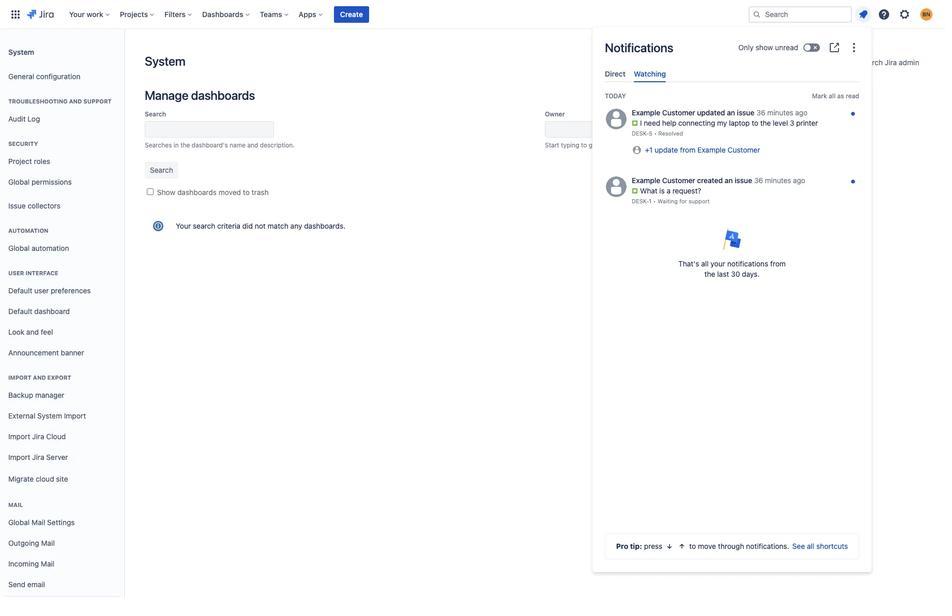 Task type: locate. For each thing, give the bounding box(es) containing it.
and for support
[[69, 98, 82, 105]]

external
[[8, 411, 35, 420]]

mail up the outgoing mail
[[32, 518, 45, 527]]

import up migrate
[[8, 453, 30, 461]]

dashboards up the searches in the dashboard's name and description.
[[191, 88, 255, 102]]

and left support
[[69, 98, 82, 105]]

dashboards
[[191, 88, 255, 102], [177, 188, 217, 197]]

import for import and export
[[8, 374, 31, 381]]

tab list containing direct
[[601, 65, 864, 82]]

1 vertical spatial jira
[[32, 432, 44, 441]]

global down project
[[8, 177, 30, 186]]

global permissions
[[8, 177, 72, 186]]

search image
[[753, 10, 762, 18]]

1 vertical spatial search
[[145, 110, 166, 118]]

mail up the email
[[41, 559, 54, 568]]

to left get
[[582, 141, 587, 149]]

to inside the notifications dialog
[[690, 542, 697, 551]]

searches
[[145, 141, 172, 149]]

all for mark
[[829, 92, 836, 100]]

admin
[[900, 58, 920, 67]]

to
[[582, 141, 587, 149], [243, 188, 250, 197], [690, 542, 697, 551]]

the down your
[[705, 270, 716, 279]]

tab list
[[601, 65, 864, 82]]

and up backup manager
[[33, 374, 46, 381]]

all for see
[[808, 542, 815, 551]]

direct
[[605, 69, 626, 78]]

last
[[718, 270, 730, 279]]

issue collectors
[[8, 201, 60, 210]]

search jira admin
[[860, 58, 920, 67]]

jira left the cloud
[[32, 432, 44, 441]]

your search criteria did not match any dashboards.
[[176, 221, 346, 230]]

see
[[793, 542, 806, 551]]

show dashboards moved to trash
[[157, 188, 269, 197]]

and for feel
[[26, 327, 39, 336]]

global inside the global mail settings link
[[8, 518, 30, 527]]

None text field
[[145, 121, 274, 138]]

search down manage
[[145, 110, 166, 118]]

notifications dialog
[[593, 27, 872, 572]]

list
[[606, 141, 614, 149]]

email
[[27, 580, 45, 589]]

mail down global mail settings
[[41, 538, 55, 547]]

your
[[69, 10, 85, 18], [176, 221, 191, 230]]

0 vertical spatial jira
[[885, 58, 898, 67]]

0 vertical spatial all
[[829, 92, 836, 100]]

configuration
[[36, 72, 80, 81]]

backup manager
[[8, 390, 64, 399]]

None submit
[[145, 162, 178, 179]]

default dashboard link
[[4, 301, 120, 322]]

security group
[[4, 129, 120, 196]]

dashboard
[[34, 307, 70, 315]]

example
[[698, 146, 726, 154]]

of
[[616, 141, 622, 149]]

issue collectors link
[[4, 196, 120, 216]]

1 vertical spatial your
[[176, 221, 191, 230]]

the right in at the left top
[[181, 141, 190, 149]]

dashboard's
[[192, 141, 228, 149]]

import inside "link"
[[8, 432, 30, 441]]

create button
[[334, 6, 369, 23]]

1 horizontal spatial system
[[37, 411, 62, 420]]

0 horizontal spatial all
[[702, 259, 709, 268]]

global automation
[[8, 243, 69, 252]]

global down automation
[[8, 243, 30, 252]]

2 vertical spatial jira
[[32, 453, 44, 461]]

and left feel
[[26, 327, 39, 336]]

primary element
[[6, 0, 749, 29]]

look
[[8, 327, 24, 336]]

your profile and settings image
[[921, 8, 933, 20]]

global up outgoing
[[8, 518, 30, 527]]

2 default from the top
[[8, 307, 32, 315]]

and inside 'link'
[[26, 327, 39, 336]]

0 vertical spatial default
[[8, 286, 32, 295]]

user
[[8, 270, 24, 276]]

0 vertical spatial from
[[680, 146, 696, 154]]

2 horizontal spatial system
[[145, 54, 186, 68]]

import jira cloud
[[8, 432, 66, 441]]

search for search jira admin
[[860, 58, 884, 67]]

1 horizontal spatial search
[[860, 58, 884, 67]]

user interface
[[8, 270, 58, 276]]

0 vertical spatial search
[[860, 58, 884, 67]]

1 horizontal spatial all
[[808, 542, 815, 551]]

mail for incoming
[[41, 559, 54, 568]]

import and export group
[[4, 363, 120, 494]]

pro tip: press
[[617, 542, 663, 551]]

your inside 'popup button'
[[69, 10, 85, 18]]

0 vertical spatial global
[[8, 177, 30, 186]]

migrate cloud site link
[[4, 468, 120, 490]]

from right notifications on the top right of page
[[771, 259, 786, 268]]

2 global from the top
[[8, 243, 30, 252]]

any
[[291, 221, 302, 230]]

1 vertical spatial all
[[702, 259, 709, 268]]

search for search
[[145, 110, 166, 118]]

1 vertical spatial the
[[705, 270, 716, 279]]

your left 'search'
[[176, 221, 191, 230]]

mail down migrate
[[8, 501, 23, 508]]

2 vertical spatial all
[[808, 542, 815, 551]]

default up look
[[8, 307, 32, 315]]

default inside default user preferences link
[[8, 286, 32, 295]]

0 horizontal spatial from
[[680, 146, 696, 154]]

preferences
[[51, 286, 91, 295]]

dashboards for show
[[177, 188, 217, 197]]

1 global from the top
[[8, 177, 30, 186]]

apps
[[299, 10, 317, 18]]

all left your
[[702, 259, 709, 268]]

1 horizontal spatial the
[[705, 270, 716, 279]]

import down external
[[8, 432, 30, 441]]

jira for cloud
[[32, 432, 44, 441]]

automation group
[[4, 216, 120, 262]]

project
[[8, 157, 32, 165]]

1 horizontal spatial your
[[176, 221, 191, 230]]

0 vertical spatial your
[[69, 10, 85, 18]]

open notifications in a new tab image
[[829, 41, 841, 54]]

search
[[193, 221, 215, 230]]

tab list inside the notifications dialog
[[601, 65, 864, 82]]

default inside default dashboard link
[[8, 307, 32, 315]]

global for global permissions
[[8, 177, 30, 186]]

0 horizontal spatial your
[[69, 10, 85, 18]]

audit log
[[8, 114, 40, 123]]

automation
[[32, 243, 69, 252]]

0 vertical spatial dashboards
[[191, 88, 255, 102]]

all right see
[[808, 542, 815, 551]]

jira image
[[27, 8, 54, 20], [27, 8, 54, 20]]

global for global mail settings
[[8, 518, 30, 527]]

teams
[[260, 10, 282, 18]]

default dashboard
[[8, 307, 70, 315]]

default down user
[[8, 286, 32, 295]]

all inside that's all your notifications from the last 30 days.
[[702, 259, 709, 268]]

watching
[[634, 69, 667, 78]]

filters
[[165, 10, 186, 18]]

system up manage
[[145, 54, 186, 68]]

site
[[56, 474, 68, 483]]

global inside global automation link
[[8, 243, 30, 252]]

global permissions link
[[4, 172, 120, 192]]

troubleshooting and support group
[[4, 87, 120, 132]]

collectors
[[28, 201, 60, 210]]

as
[[838, 92, 845, 100]]

system
[[8, 47, 34, 56], [145, 54, 186, 68], [37, 411, 62, 420]]

0 horizontal spatial the
[[181, 141, 190, 149]]

jira inside "link"
[[32, 432, 44, 441]]

0 horizontal spatial search
[[145, 110, 166, 118]]

from right update
[[680, 146, 696, 154]]

1 vertical spatial default
[[8, 307, 32, 315]]

jira left admin
[[885, 58, 898, 67]]

send email
[[8, 580, 45, 589]]

1 horizontal spatial from
[[771, 259, 786, 268]]

the
[[181, 141, 190, 149], [705, 270, 716, 279]]

to left trash
[[243, 188, 250, 197]]

import and export
[[8, 374, 71, 381]]

all left as
[[829, 92, 836, 100]]

and for export
[[33, 374, 46, 381]]

your for your search criteria did not match any dashboards.
[[176, 221, 191, 230]]

example customer image
[[606, 109, 627, 130]]

mail for outgoing
[[41, 538, 55, 547]]

that's
[[679, 259, 700, 268]]

1 default from the top
[[8, 286, 32, 295]]

searches in the dashboard's name and description.
[[145, 141, 295, 149]]

not
[[255, 221, 266, 230]]

1 vertical spatial global
[[8, 243, 30, 252]]

2 vertical spatial to
[[690, 542, 697, 551]]

to right arrow up "image"
[[690, 542, 697, 551]]

mail inside "link"
[[41, 538, 55, 547]]

audit log link
[[4, 109, 120, 129]]

and right name on the left top of page
[[248, 141, 258, 149]]

2 horizontal spatial all
[[829, 92, 836, 100]]

banner
[[61, 348, 84, 357]]

system up general
[[8, 47, 34, 56]]

roles
[[34, 157, 50, 165]]

arrow down image
[[666, 542, 674, 551]]

owner
[[545, 110, 565, 118]]

import up backup
[[8, 374, 31, 381]]

arrow up image
[[679, 542, 687, 551]]

manage
[[145, 88, 189, 102]]

notifications.
[[747, 542, 790, 551]]

all inside button
[[829, 92, 836, 100]]

your left work
[[69, 10, 85, 18]]

+1 update from example customer
[[645, 146, 761, 154]]

teams button
[[257, 6, 293, 23]]

see all shortcuts
[[793, 542, 849, 551]]

global inside global permissions link
[[8, 177, 30, 186]]

jira left server
[[32, 453, 44, 461]]

from
[[680, 146, 696, 154], [771, 259, 786, 268]]

search
[[860, 58, 884, 67], [145, 110, 166, 118]]

3 global from the top
[[8, 518, 30, 527]]

1 horizontal spatial to
[[582, 141, 587, 149]]

global mail settings
[[8, 518, 75, 527]]

help image
[[879, 8, 891, 20]]

import jira server
[[8, 453, 68, 461]]

2 vertical spatial global
[[8, 518, 30, 527]]

migrate cloud site
[[8, 474, 68, 483]]

see all shortcuts button
[[793, 541, 849, 552]]

1 vertical spatial from
[[771, 259, 786, 268]]

1 vertical spatial dashboards
[[177, 188, 217, 197]]

dashboards right show
[[177, 188, 217, 197]]

search down more icon
[[860, 58, 884, 67]]

0 horizontal spatial to
[[243, 188, 250, 197]]

import jira cloud link
[[4, 426, 120, 447]]

system down manager
[[37, 411, 62, 420]]

matches.
[[650, 141, 677, 149]]

mail group
[[4, 490, 120, 597]]

banner
[[0, 0, 946, 29]]

user
[[34, 286, 49, 295]]

projects button
[[117, 6, 158, 23]]

all inside 'button'
[[808, 542, 815, 551]]

2 horizontal spatial to
[[690, 542, 697, 551]]



Task type: vqa. For each thing, say whether or not it's contained in the screenshot.
allowed
no



Task type: describe. For each thing, give the bounding box(es) containing it.
notifications
[[728, 259, 769, 268]]

default for default dashboard
[[8, 307, 32, 315]]

incoming mail link
[[4, 554, 120, 574]]

notifications image
[[858, 8, 870, 20]]

description.
[[260, 141, 295, 149]]

sidebar navigation image
[[113, 41, 136, 62]]

your
[[711, 259, 726, 268]]

announcement banner link
[[4, 343, 120, 363]]

external system import link
[[4, 406, 120, 426]]

tip:
[[631, 542, 643, 551]]

create
[[340, 10, 363, 18]]

issue
[[8, 201, 26, 210]]

global for global automation
[[8, 243, 30, 252]]

pro
[[617, 542, 629, 551]]

jira for server
[[32, 453, 44, 461]]

incoming
[[8, 559, 39, 568]]

your work button
[[66, 6, 114, 23]]

did
[[243, 221, 253, 230]]

default user preferences
[[8, 286, 91, 295]]

settings
[[47, 518, 75, 527]]

general configuration link
[[4, 66, 120, 87]]

project roles
[[8, 157, 50, 165]]

the inside that's all your notifications from the last 30 days.
[[705, 270, 716, 279]]

trash
[[252, 188, 269, 197]]

mark all as read button
[[813, 92, 860, 101]]

0 vertical spatial to
[[582, 141, 587, 149]]

default user preferences link
[[4, 280, 120, 301]]

import for import jira cloud
[[8, 432, 30, 441]]

incoming mail
[[8, 559, 54, 568]]

in
[[174, 141, 179, 149]]

customer
[[728, 146, 761, 154]]

dashboards button
[[199, 6, 254, 23]]

jira for admin
[[885, 58, 898, 67]]

that's all your notifications from the last 30 days.
[[679, 259, 786, 279]]

system inside external system import link
[[37, 411, 62, 420]]

dashboards for manage
[[191, 88, 255, 102]]

from inside that's all your notifications from the last 30 days.
[[771, 259, 786, 268]]

projects
[[120, 10, 148, 18]]

permissions
[[32, 177, 72, 186]]

name
[[230, 141, 246, 149]]

user interface group
[[4, 259, 120, 366]]

filters button
[[162, 6, 196, 23]]

start typing to get a list of possible matches.
[[545, 141, 677, 149]]

import for import jira server
[[8, 453, 30, 461]]

your for your work
[[69, 10, 85, 18]]

days.
[[743, 270, 760, 279]]

import jira server link
[[4, 447, 120, 468]]

to move through notifications.
[[690, 542, 790, 551]]

global mail settings link
[[4, 512, 120, 533]]

show
[[157, 188, 176, 197]]

look and feel link
[[4, 322, 120, 343]]

outgoing mail link
[[4, 533, 120, 554]]

match
[[268, 221, 289, 230]]

global automation link
[[4, 238, 120, 259]]

announcement banner
[[8, 348, 84, 357]]

read
[[846, 92, 860, 100]]

settings image
[[899, 8, 912, 20]]

send email link
[[4, 574, 120, 595]]

log
[[28, 114, 40, 123]]

appswitcher icon image
[[9, 8, 22, 20]]

Show dashboards moved to trash checkbox
[[147, 188, 154, 195]]

Owner text field
[[545, 121, 675, 138]]

1 vertical spatial to
[[243, 188, 250, 197]]

server
[[46, 453, 68, 461]]

through
[[719, 542, 745, 551]]

import down backup manager link
[[64, 411, 86, 420]]

your work
[[69, 10, 103, 18]]

security
[[8, 140, 38, 147]]

banner containing your work
[[0, 0, 946, 29]]

dashboards
[[202, 10, 244, 18]]

from inside button
[[680, 146, 696, 154]]

all for that's
[[702, 259, 709, 268]]

+1
[[645, 146, 653, 154]]

apps button
[[296, 6, 327, 23]]

possible
[[624, 141, 648, 149]]

only show unread
[[739, 43, 799, 52]]

support
[[83, 98, 112, 105]]

audit
[[8, 114, 26, 123]]

Search field
[[749, 6, 853, 23]]

moved
[[219, 188, 241, 197]]

project roles link
[[4, 151, 120, 172]]

0 vertical spatial the
[[181, 141, 190, 149]]

automation
[[8, 227, 48, 234]]

general configuration
[[8, 72, 80, 81]]

move
[[699, 542, 717, 551]]

mark
[[813, 92, 828, 100]]

search jira admin link
[[846, 55, 925, 71]]

default for default user preferences
[[8, 286, 32, 295]]

more image
[[849, 41, 861, 54]]

troubleshooting and support
[[8, 98, 112, 105]]

cloud
[[36, 474, 54, 483]]

get
[[589, 141, 599, 149]]

mail for global
[[32, 518, 45, 527]]

backup
[[8, 390, 33, 399]]

mark all as read
[[813, 92, 860, 100]]

look and feel
[[8, 327, 53, 336]]

troubleshooting
[[8, 98, 68, 105]]

notifications
[[605, 40, 674, 55]]

example customer image
[[606, 177, 627, 197]]

0 horizontal spatial system
[[8, 47, 34, 56]]

admin helper group
[[4, 595, 120, 597]]

dashboards.
[[304, 221, 346, 230]]

manager
[[35, 390, 64, 399]]

export
[[47, 374, 71, 381]]



